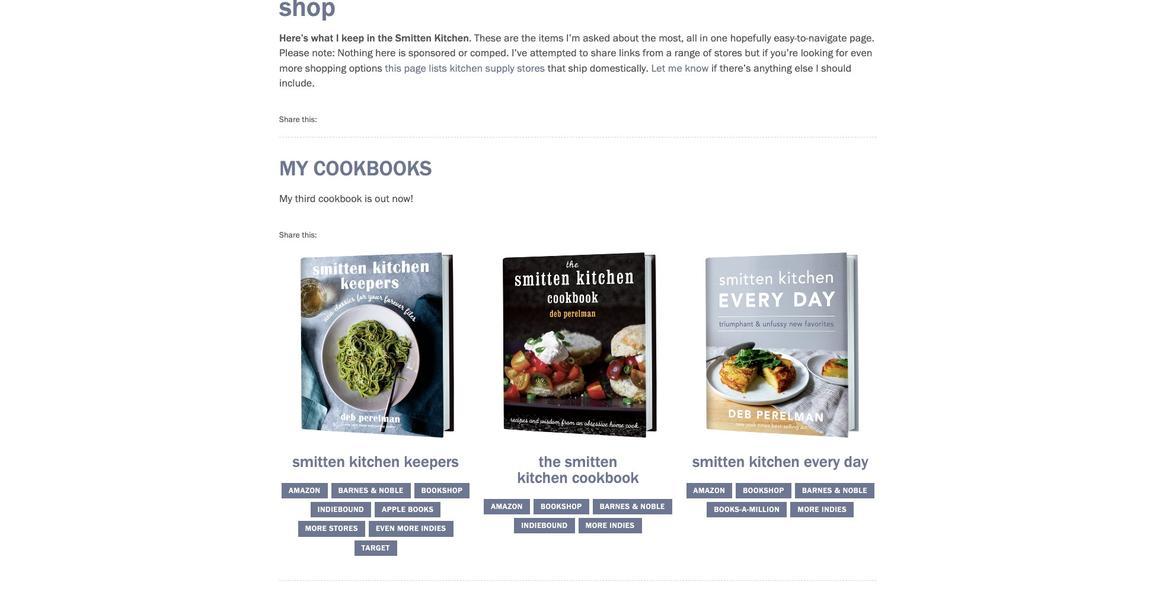 Task type: locate. For each thing, give the bounding box(es) containing it.
my
[[279, 155, 308, 181]]

2 horizontal spatial more
[[798, 505, 819, 514]]

amazon link for smitten kitchen keepers
[[282, 483, 328, 499]]

1 horizontal spatial more
[[397, 524, 419, 533]]

here's what i keep in the smitten kitchen
[[279, 32, 469, 45]]

bookshop for the smitten kitchen cookbook
[[541, 502, 582, 511]]

this: for my
[[302, 114, 317, 124]]

more indies link down every day
[[791, 502, 854, 518]]

bookshop link
[[414, 483, 470, 499], [736, 483, 792, 499], [534, 499, 589, 515]]

range
[[675, 46, 700, 60]]

barnes
[[338, 486, 368, 495], [802, 486, 832, 495], [600, 502, 630, 511]]

to
[[579, 46, 588, 60]]

share for smitten
[[279, 230, 300, 240]]

2 horizontal spatial kitchen
[[749, 452, 800, 471]]

barnes & noble link
[[331, 483, 411, 499], [795, 483, 875, 499], [593, 499, 672, 515]]

0 vertical spatial stores
[[714, 46, 742, 60]]

indiebound down kitchen cookbook
[[521, 521, 568, 530]]

bookshop up million
[[743, 486, 784, 495]]

ship
[[568, 61, 587, 74]]

share this: for smitten
[[279, 230, 317, 240]]

stores down the i've
[[517, 61, 545, 74]]

0 vertical spatial indiebound link
[[311, 502, 371, 518]]

bookshop link up books
[[414, 483, 470, 499]]

2 share this: from the top
[[279, 230, 317, 240]]

if down of
[[711, 61, 717, 74]]

for
[[836, 46, 848, 60]]

more down 'please'
[[279, 61, 303, 74]]

kitchen cookbook
[[517, 468, 639, 487]]

my third cookbook is out now!
[[279, 192, 413, 205]]

more for every day
[[798, 505, 819, 514]]

2 horizontal spatial amazon link
[[686, 483, 732, 499]]

1 vertical spatial more indies link
[[579, 518, 642, 534]]

even
[[376, 524, 395, 533]]

smitten
[[293, 452, 345, 471], [565, 452, 617, 471], [692, 452, 745, 471]]

share down include.
[[279, 114, 300, 124]]

0 horizontal spatial more
[[279, 61, 303, 74]]

0 vertical spatial indies
[[822, 505, 847, 514]]

1 horizontal spatial amazon
[[491, 502, 523, 511]]

barnes & noble link for the smitten kitchen cookbook
[[593, 499, 672, 515]]

0 vertical spatial this:
[[302, 114, 317, 124]]

indies
[[822, 505, 847, 514], [610, 521, 635, 530]]

1 vertical spatial more
[[397, 524, 419, 533]]

2 horizontal spatial bookshop link
[[736, 483, 792, 499]]

share this: down third at left
[[279, 230, 317, 240]]

1 horizontal spatial barnes
[[600, 502, 630, 511]]

share this:
[[279, 114, 317, 124], [279, 230, 317, 240]]

stores inside . these are the items i'm asked about the most, all in one hopefully easy-to-navigate page. please note: nothing here is sponsored or comped. i've attempted to share links from a range of stores but if you're looking for even more shopping options
[[714, 46, 742, 60]]

1 horizontal spatial barnes & noble link
[[593, 499, 672, 515]]

the inside the smitten kitchen cookbook
[[539, 452, 561, 471]]

0 horizontal spatial indiebound
[[318, 505, 364, 514]]

more stores
[[305, 524, 358, 533]]

page.
[[850, 32, 874, 45]]

0 horizontal spatial stores
[[329, 524, 358, 533]]

1 horizontal spatial kitchen
[[450, 61, 483, 74]]

that
[[548, 61, 566, 74]]

sponsored
[[408, 46, 456, 60]]

kitchen for smitten kitchen keepers
[[349, 452, 400, 471]]

0 horizontal spatial amazon
[[289, 486, 321, 495]]

0 vertical spatial is
[[398, 46, 406, 60]]

2 this: from the top
[[302, 230, 317, 240]]

1 horizontal spatial stores
[[517, 61, 545, 74]]

indiebound link down kitchen cookbook
[[514, 518, 575, 534]]

0 vertical spatial if
[[762, 46, 768, 60]]

i'm
[[566, 32, 580, 45]]

smitten for smitten kitchen keepers
[[293, 452, 345, 471]]

let me know link
[[651, 61, 709, 74]]

this page lists kitchen supply stores that ship domestically. let me know
[[385, 61, 709, 74]]

more indies
[[798, 505, 847, 514], [586, 521, 635, 530]]

million
[[749, 505, 780, 514]]

note:
[[312, 46, 335, 60]]

barnes & noble for smitten kitchen every day
[[802, 486, 867, 495]]

0 vertical spatial indiebound
[[318, 505, 364, 514]]

bookshop link for smitten kitchen every day
[[736, 483, 792, 499]]

0 horizontal spatial kitchen
[[349, 452, 400, 471]]

this page lists kitchen supply stores link
[[385, 61, 545, 74]]

share this: down include.
[[279, 114, 317, 124]]

lists
[[429, 61, 447, 74]]

1 horizontal spatial bookshop link
[[534, 499, 589, 515]]

2 horizontal spatial noble
[[843, 486, 867, 495]]

shopping
[[305, 61, 346, 74]]

1 horizontal spatial if
[[762, 46, 768, 60]]

1 vertical spatial more indies
[[586, 521, 635, 530]]

2 horizontal spatial barnes
[[802, 486, 832, 495]]

0 vertical spatial share this:
[[279, 114, 317, 124]]

of
[[703, 46, 712, 60]]

0 horizontal spatial barnes & noble
[[338, 486, 404, 495]]

1 horizontal spatial noble
[[640, 502, 665, 511]]

kitchen
[[450, 61, 483, 74], [349, 452, 400, 471], [749, 452, 800, 471]]

1 share this: from the top
[[279, 114, 317, 124]]

0 vertical spatial share
[[279, 114, 300, 124]]

0 horizontal spatial is
[[365, 192, 372, 205]]

bookshop link down kitchen cookbook
[[534, 499, 589, 515]]

amazon for smitten kitchen every day
[[693, 486, 725, 495]]

.
[[469, 32, 472, 45]]

a
[[666, 46, 672, 60]]

noble
[[379, 486, 404, 495], [843, 486, 867, 495], [640, 502, 665, 511]]

in right keep
[[367, 32, 375, 45]]

or
[[458, 46, 467, 60]]

stores up target link
[[329, 524, 358, 533]]

bookshop down kitchen cookbook
[[541, 502, 582, 511]]

stores up there's
[[714, 46, 742, 60]]

domestically.
[[590, 61, 649, 74]]

0 horizontal spatial amazon link
[[282, 483, 328, 499]]

1 vertical spatial share this:
[[279, 230, 317, 240]]

1 horizontal spatial i
[[816, 61, 819, 74]]

please
[[279, 46, 309, 60]]

2 share from the top
[[279, 230, 300, 240]]

barnes down every day
[[802, 486, 832, 495]]

2 horizontal spatial barnes & noble
[[802, 486, 867, 495]]

bookshop link up million
[[736, 483, 792, 499]]

barnes down smitten kitchen keepers
[[338, 486, 368, 495]]

more indies link
[[791, 502, 854, 518], [579, 518, 642, 534]]

0 horizontal spatial if
[[711, 61, 717, 74]]

1 vertical spatial indiebound
[[521, 521, 568, 530]]

if there's anything else i should include.
[[279, 61, 851, 89]]

0 horizontal spatial in
[[367, 32, 375, 45]]

if inside . these are the items i'm asked about the most, all in one hopefully easy-to-navigate page. please note: nothing here is sponsored or comped. i've attempted to share links from a range of stores but if you're looking for even more shopping options
[[762, 46, 768, 60]]

books-a-million link
[[707, 502, 787, 518]]

amazon
[[289, 486, 321, 495], [693, 486, 725, 495], [491, 502, 523, 511]]

0 vertical spatial more indies link
[[791, 502, 854, 518]]

1 horizontal spatial more
[[586, 521, 607, 530]]

2 horizontal spatial stores
[[714, 46, 742, 60]]

kitchen up million
[[749, 452, 800, 471]]

0 horizontal spatial i
[[336, 32, 339, 45]]

indies for every day
[[822, 505, 847, 514]]

indiebound link for the
[[514, 518, 575, 534]]

if
[[762, 46, 768, 60], [711, 61, 717, 74]]

in right "all"
[[700, 32, 708, 45]]

this:
[[302, 114, 317, 124], [302, 230, 317, 240]]

1 horizontal spatial amazon link
[[484, 499, 530, 515]]

1 vertical spatial if
[[711, 61, 717, 74]]

1 horizontal spatial barnes & noble
[[600, 502, 665, 511]]

1 horizontal spatial &
[[632, 502, 638, 511]]

0 vertical spatial more indies
[[798, 505, 847, 514]]

0 horizontal spatial more indies link
[[579, 518, 642, 534]]

apple books
[[382, 505, 434, 514]]

1 vertical spatial this:
[[302, 230, 317, 240]]

1 horizontal spatial bookshop
[[541, 502, 582, 511]]

indiebound up more stores
[[318, 505, 364, 514]]

0 horizontal spatial smitten
[[293, 452, 345, 471]]

more indies down every day
[[798, 505, 847, 514]]

& for the smitten kitchen cookbook
[[632, 502, 638, 511]]

0 horizontal spatial more indies
[[586, 521, 635, 530]]

there's
[[720, 61, 751, 74]]

1 horizontal spatial smitten
[[565, 452, 617, 471]]

0 horizontal spatial indiebound link
[[311, 502, 371, 518]]

indiebound link up more stores
[[311, 502, 371, 518]]

1 horizontal spatial more indies link
[[791, 502, 854, 518]]

1 vertical spatial i
[[816, 61, 819, 74]]

1 horizontal spatial indiebound
[[521, 521, 568, 530]]

2 horizontal spatial bookshop
[[743, 486, 784, 495]]

in inside . these are the items i'm asked about the most, all in one hopefully easy-to-navigate page. please note: nothing here is sponsored or comped. i've attempted to share links from a range of stores but if you're looking for even more shopping options
[[700, 32, 708, 45]]

this: down third at left
[[302, 230, 317, 240]]

1 vertical spatial share
[[279, 230, 300, 240]]

0 horizontal spatial bookshop
[[421, 486, 463, 495]]

1 horizontal spatial in
[[700, 32, 708, 45]]

1 vertical spatial is
[[365, 192, 372, 205]]

2 in from the left
[[700, 32, 708, 45]]

smitten kitchen every day
[[692, 452, 868, 471]]

target
[[361, 543, 390, 552]]

a-
[[742, 505, 749, 514]]

1 horizontal spatial more indies
[[798, 505, 847, 514]]

amazon link for the smitten kitchen cookbook
[[484, 499, 530, 515]]

in
[[367, 32, 375, 45], [700, 32, 708, 45]]

i right what
[[336, 32, 339, 45]]

more for kitchen cookbook
[[586, 521, 607, 530]]

share for my
[[279, 114, 300, 124]]

0 horizontal spatial bookshop link
[[414, 483, 470, 499]]

indiebound link
[[311, 502, 371, 518], [514, 518, 575, 534]]

barnes & noble link for smitten kitchen every day
[[795, 483, 875, 499]]

&
[[371, 486, 377, 495], [835, 486, 841, 495], [632, 502, 638, 511]]

i've
[[512, 46, 527, 60]]

2 horizontal spatial smitten
[[692, 452, 745, 471]]

is left the out
[[365, 192, 372, 205]]

None search field
[[56, 28, 1066, 65]]

2 horizontal spatial barnes & noble link
[[795, 483, 875, 499]]

supply
[[485, 61, 514, 74]]

2 smitten from the left
[[565, 452, 617, 471]]

if right but on the top right
[[762, 46, 768, 60]]

this: down include.
[[302, 114, 317, 124]]

most,
[[659, 32, 684, 45]]

indiebound for the
[[521, 521, 568, 530]]

1 this: from the top
[[302, 114, 317, 124]]

0 vertical spatial more
[[279, 61, 303, 74]]

indies for kitchen cookbook
[[610, 521, 635, 530]]

bookshop up books
[[421, 486, 463, 495]]

amazon link for smitten kitchen every day
[[686, 483, 732, 499]]

2 horizontal spatial &
[[835, 486, 841, 495]]

keep
[[342, 32, 364, 45]]

now!
[[392, 192, 413, 205]]

0 horizontal spatial noble
[[379, 486, 404, 495]]

more indies link down kitchen cookbook
[[579, 518, 642, 534]]

1 share from the top
[[279, 114, 300, 124]]

else
[[795, 61, 813, 74]]

share
[[279, 114, 300, 124], [279, 230, 300, 240]]

1 vertical spatial indiebound link
[[514, 518, 575, 534]]

kitchen down or
[[450, 61, 483, 74]]

3 smitten from the left
[[692, 452, 745, 471]]

books-
[[714, 505, 742, 514]]

1 smitten from the left
[[293, 452, 345, 471]]

barnes down kitchen cookbook
[[600, 502, 630, 511]]

every day
[[804, 452, 868, 471]]

more
[[798, 505, 819, 514], [586, 521, 607, 530], [305, 524, 327, 533]]

2 horizontal spatial amazon
[[693, 486, 725, 495]]

barnes & noble for the smitten kitchen cookbook
[[600, 502, 665, 511]]

0 horizontal spatial indies
[[610, 521, 635, 530]]

1 vertical spatial indies
[[610, 521, 635, 530]]

is right here at the left of page
[[398, 46, 406, 60]]

share down my
[[279, 230, 300, 240]]

more indies down kitchen cookbook
[[586, 521, 635, 530]]

1 horizontal spatial is
[[398, 46, 406, 60]]

navigate
[[809, 32, 847, 45]]

i right else at top
[[816, 61, 819, 74]]

1 horizontal spatial indiebound link
[[514, 518, 575, 534]]

hopefully
[[730, 32, 771, 45]]

amazon link
[[282, 483, 328, 499], [686, 483, 732, 499], [484, 499, 530, 515]]

1 horizontal spatial indies
[[822, 505, 847, 514]]

kitchen up apple
[[349, 452, 400, 471]]

i
[[336, 32, 339, 45], [816, 61, 819, 74]]

1 vertical spatial stores
[[517, 61, 545, 74]]

more down the apple books link
[[397, 524, 419, 533]]

0 horizontal spatial barnes
[[338, 486, 368, 495]]

more
[[279, 61, 303, 74], [397, 524, 419, 533]]



Task type: vqa. For each thing, say whether or not it's contained in the screenshot.
crumble
no



Task type: describe. For each thing, give the bounding box(es) containing it.
more indies link for kitchen cookbook
[[579, 518, 642, 534]]

looking
[[801, 46, 833, 60]]

keepers
[[404, 452, 459, 471]]

to-
[[797, 32, 809, 45]]

noble for the smitten kitchen cookbook
[[640, 502, 665, 511]]

here's
[[279, 32, 308, 45]]

are
[[504, 32, 519, 45]]

know
[[685, 61, 709, 74]]

one
[[711, 32, 728, 45]]

me
[[668, 61, 682, 74]]

noble for smitten kitchen every day
[[843, 486, 867, 495]]

let
[[651, 61, 665, 74]]

0 horizontal spatial &
[[371, 486, 377, 495]]

cookbooks
[[313, 155, 432, 181]]

apple books link
[[375, 502, 441, 518]]

smitten kitchen keepers
[[293, 452, 459, 471]]

0 vertical spatial i
[[336, 32, 339, 45]]

books-a-million
[[714, 505, 780, 514]]

indiebound link for smitten
[[311, 502, 371, 518]]

this: for smitten
[[302, 230, 317, 240]]

kitchen for smitten kitchen every day
[[749, 452, 800, 471]]

0 horizontal spatial barnes & noble link
[[331, 483, 411, 499]]

comped.
[[470, 46, 509, 60]]

even
[[851, 46, 872, 60]]

items
[[539, 32, 564, 45]]

my cookbooks
[[279, 155, 432, 181]]

you're
[[771, 46, 798, 60]]

1 in from the left
[[367, 32, 375, 45]]

my
[[279, 192, 292, 205]]

2 vertical spatial stores
[[329, 524, 358, 533]]

more inside even more indies link
[[397, 524, 419, 533]]

here
[[375, 46, 396, 60]]

barnes for the smitten kitchen cookbook
[[600, 502, 630, 511]]

cookbook
[[318, 192, 362, 205]]

target link
[[354, 541, 397, 556]]

bookshop for smitten kitchen every day
[[743, 486, 784, 495]]

page
[[404, 61, 426, 74]]

anything
[[754, 61, 792, 74]]

all
[[687, 32, 697, 45]]

share this: for my
[[279, 114, 317, 124]]

books
[[408, 505, 434, 514]]

nothing
[[338, 46, 373, 60]]

even more indies
[[376, 524, 446, 533]]

share
[[591, 46, 616, 60]]

more indies link for every day
[[791, 502, 854, 518]]

kitchen
[[434, 32, 469, 45]]

smitten
[[395, 32, 432, 45]]

links
[[619, 46, 640, 60]]

barnes for smitten kitchen every day
[[802, 486, 832, 495]]

i inside if there's anything else i should include.
[[816, 61, 819, 74]]

more indies for every day
[[798, 505, 847, 514]]

amazon for the smitten kitchen cookbook
[[491, 502, 523, 511]]

more inside . these are the items i'm asked about the most, all in one hopefully easy-to-navigate page. please note: nothing here is sponsored or comped. i've attempted to share links from a range of stores but if you're looking for even more shopping options
[[279, 61, 303, 74]]

attempted
[[530, 46, 577, 60]]

indies
[[421, 524, 446, 533]]

asked
[[583, 32, 610, 45]]

more indies for kitchen cookbook
[[586, 521, 635, 530]]

this
[[385, 61, 401, 74]]

indiebound for smitten
[[318, 505, 364, 514]]

these
[[474, 32, 501, 45]]

smitten inside the smitten kitchen cookbook
[[565, 452, 617, 471]]

should
[[821, 61, 851, 74]]

from
[[643, 46, 664, 60]]

options
[[349, 61, 382, 74]]

apple
[[382, 505, 406, 514]]

0 horizontal spatial more
[[305, 524, 327, 533]]

but
[[745, 46, 760, 60]]

more stores link
[[298, 521, 365, 537]]

even more indies link
[[369, 521, 453, 537]]

bookshop link for the smitten kitchen cookbook
[[534, 499, 589, 515]]

the smitten kitchen cookbook
[[517, 452, 639, 487]]

about
[[613, 32, 639, 45]]

easy-
[[774, 32, 797, 45]]

what
[[311, 32, 333, 45]]

smitten for smitten kitchen every day
[[692, 452, 745, 471]]

. these are the items i'm asked about the most, all in one hopefully easy-to-navigate page. please note: nothing here is sponsored or comped. i've attempted to share links from a range of stores but if you're looking for even more shopping options
[[279, 32, 874, 74]]

if inside if there's anything else i should include.
[[711, 61, 717, 74]]

amazon for smitten kitchen keepers
[[289, 486, 321, 495]]

is inside . these are the items i'm asked about the most, all in one hopefully easy-to-navigate page. please note: nothing here is sponsored or comped. i've attempted to share links from a range of stores but if you're looking for even more shopping options
[[398, 46, 406, 60]]

third
[[295, 192, 316, 205]]

& for smitten kitchen every day
[[835, 486, 841, 495]]

out
[[375, 192, 389, 205]]

include.
[[279, 76, 315, 89]]



